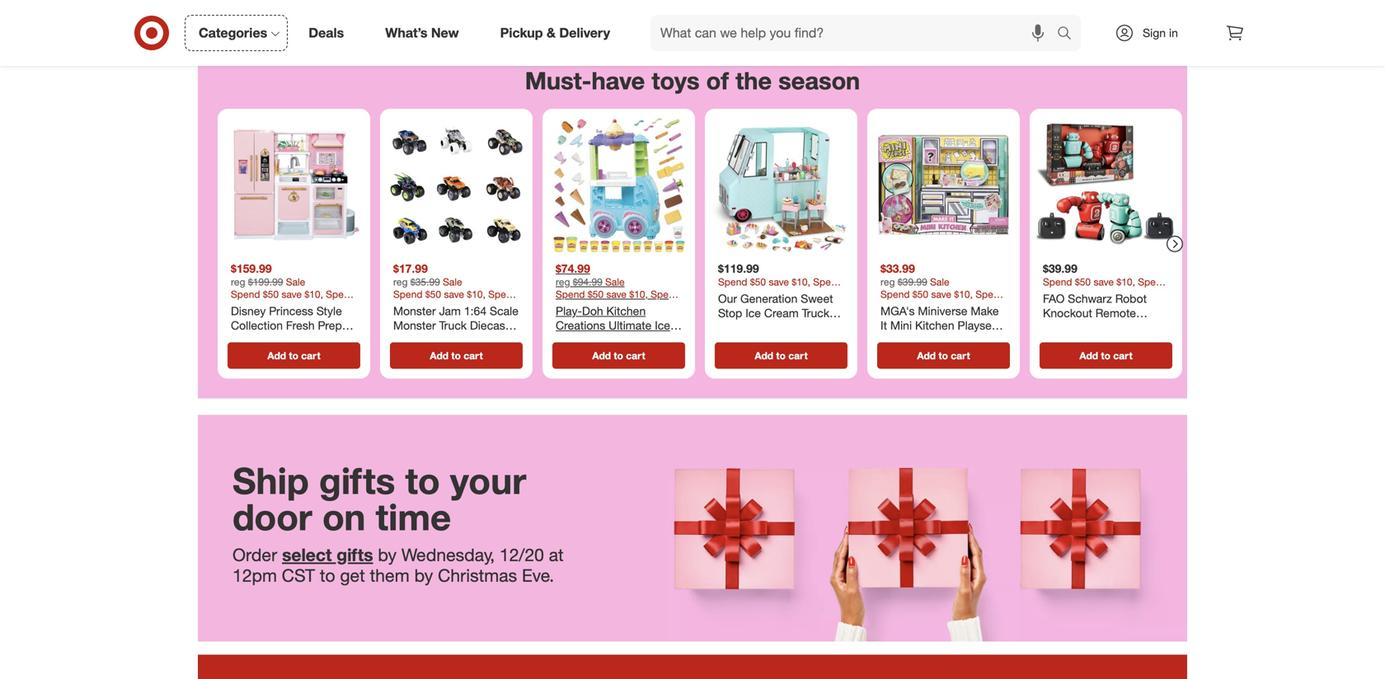 Task type: locate. For each thing, give the bounding box(es) containing it.
monster jam 1:64 scale monster truck diecast 9pk image
[[387, 116, 526, 255]]

$74.99
[[556, 262, 590, 276]]

reg left $199.99
[[231, 276, 245, 288]]

disney princess style collection fresh prep gourmet kitchen
[[231, 304, 342, 347]]

to inside by wednesday, 12/20 at 12pm cst to get them by christmas eve.
[[320, 565, 335, 586]]

add to cart button for $33.99
[[877, 343, 1010, 369]]

order select gifts
[[233, 544, 373, 566]]

target deal of the day image
[[198, 655, 1188, 680]]

2 reg from the left
[[393, 276, 408, 288]]

add to cart
[[267, 350, 321, 362], [430, 350, 483, 362], [592, 350, 645, 362], [755, 350, 808, 362], [917, 350, 970, 362], [1080, 350, 1133, 362]]

2 add to cart button from the left
[[390, 343, 523, 369]]

sale up princess
[[286, 276, 305, 288]]

What can we help you find? suggestions appear below search field
[[651, 15, 1061, 51]]

of
[[706, 66, 729, 95]]

reg for $33.99
[[881, 276, 895, 288]]

add for $39.99
[[1080, 350, 1099, 362]]

pickup & delivery link
[[486, 15, 631, 51]]

add to cart button for $159.99
[[228, 343, 360, 369]]

on
[[322, 495, 366, 539]]

light
[[925, 333, 951, 347]]

1 horizontal spatial kitchen
[[915, 318, 955, 333]]

1 add to cart button from the left
[[228, 343, 360, 369]]

$119.99
[[718, 262, 759, 276]]

3 cart from the left
[[626, 350, 645, 362]]

12/20
[[500, 544, 544, 566]]

mini
[[891, 318, 912, 333]]

gifts
[[319, 459, 395, 503], [337, 544, 373, 566]]

kitchen right mini
[[915, 318, 955, 333]]

5 add from the left
[[917, 350, 936, 362]]

sale right $35.99
[[443, 276, 462, 288]]

1:64
[[464, 304, 487, 318]]

reg up mga's
[[881, 276, 895, 288]]

2 sale from the left
[[443, 276, 462, 288]]

to for $39.99
[[1101, 350, 1111, 362]]

3 sale from the left
[[605, 276, 625, 288]]

4 cart from the left
[[789, 350, 808, 362]]

1 horizontal spatial by
[[415, 565, 433, 586]]

$159.99 reg $199.99 sale
[[231, 262, 305, 288]]

5 cart from the left
[[951, 350, 970, 362]]

9pk
[[393, 333, 413, 347]]

sale inside the $17.99 reg $35.99 sale
[[443, 276, 462, 288]]

kitchen down princess
[[280, 333, 319, 347]]

reg inside $74.99 reg $94.99 sale
[[556, 276, 570, 288]]

0 vertical spatial gifts
[[319, 459, 395, 503]]

$39.99
[[1043, 262, 1078, 276], [898, 276, 928, 288]]

add to cart button
[[228, 343, 360, 369], [390, 343, 523, 369], [553, 343, 685, 369], [715, 343, 848, 369], [877, 343, 1010, 369], [1040, 343, 1173, 369]]

4 sale from the left
[[930, 276, 950, 288]]

cart for $74.99
[[626, 350, 645, 362]]

fao schwarz robot knockout remote control boxing set
[[1043, 292, 1147, 335]]

$74.99 reg $94.99 sale
[[556, 262, 625, 288]]

3 reg from the left
[[556, 276, 570, 288]]

$94.99
[[573, 276, 603, 288]]

3 add to cart button from the left
[[553, 343, 685, 369]]

knockout
[[1043, 306, 1093, 321]]

to for $119.99
[[776, 350, 786, 362]]

sale inside $74.99 reg $94.99 sale
[[605, 276, 625, 288]]

4 add to cart button from the left
[[715, 343, 848, 369]]

3 add from the left
[[592, 350, 611, 362]]

kitchen inside mga's miniverse make it mini kitchen playset with uv light
[[915, 318, 955, 333]]

have
[[592, 66, 645, 95]]

6 add to cart from the left
[[1080, 350, 1133, 362]]

with
[[881, 333, 904, 347]]

sign
[[1143, 26, 1166, 40]]

sale right $94.99
[[605, 276, 625, 288]]

2 add from the left
[[430, 350, 449, 362]]

monster jam 1:64 scale monster truck diecast 9pk
[[393, 304, 519, 347]]

3 add to cart from the left
[[592, 350, 645, 362]]

0 horizontal spatial kitchen
[[280, 333, 319, 347]]

$17.99 reg $35.99 sale
[[393, 262, 462, 288]]

miniverse
[[918, 304, 968, 318]]

$159.99
[[231, 262, 272, 276]]

add
[[267, 350, 286, 362], [430, 350, 449, 362], [592, 350, 611, 362], [755, 350, 774, 362], [917, 350, 936, 362], [1080, 350, 1099, 362]]

5 add to cart button from the left
[[877, 343, 1010, 369]]

door
[[233, 495, 312, 539]]

6 add to cart button from the left
[[1040, 343, 1173, 369]]

carousel region
[[198, 53, 1188, 415]]

truck
[[439, 318, 467, 333]]

0 horizontal spatial $39.99
[[898, 276, 928, 288]]

4 add from the left
[[755, 350, 774, 362]]

&
[[547, 25, 556, 41]]

fresh
[[286, 318, 315, 333]]

collection
[[231, 318, 283, 333]]

1 horizontal spatial $39.99
[[1043, 262, 1078, 276]]

reg inside the $17.99 reg $35.99 sale
[[393, 276, 408, 288]]

4 add to cart from the left
[[755, 350, 808, 362]]

reg left $94.99
[[556, 276, 570, 288]]

sale inside "$159.99 reg $199.99 sale"
[[286, 276, 305, 288]]

uv
[[907, 333, 922, 347]]

ship
[[233, 459, 309, 503]]

by right the get
[[378, 544, 397, 566]]

add to cart for $33.99
[[917, 350, 970, 362]]

by right them in the bottom left of the page
[[415, 565, 433, 586]]

monster
[[393, 304, 436, 318], [393, 318, 436, 333]]

$39.99 up mga's
[[898, 276, 928, 288]]

1 add to cart from the left
[[267, 350, 321, 362]]

reg inside $33.99 reg $39.99 sale
[[881, 276, 895, 288]]

sale for $159.99
[[286, 276, 305, 288]]

season
[[779, 66, 860, 95]]

5 add to cart from the left
[[917, 350, 970, 362]]

$39.99 up fao
[[1043, 262, 1078, 276]]

sale
[[286, 276, 305, 288], [443, 276, 462, 288], [605, 276, 625, 288], [930, 276, 950, 288]]

control
[[1043, 321, 1081, 335]]

1 cart from the left
[[301, 350, 321, 362]]

kitchen
[[915, 318, 955, 333], [280, 333, 319, 347]]

deals
[[309, 25, 344, 41]]

6 add from the left
[[1080, 350, 1099, 362]]

ship gifts to your door on time
[[233, 459, 526, 539]]

cart
[[301, 350, 321, 362], [464, 350, 483, 362], [626, 350, 645, 362], [789, 350, 808, 362], [951, 350, 970, 362], [1114, 350, 1133, 362]]

sale inside $33.99 reg $39.99 sale
[[930, 276, 950, 288]]

by
[[378, 544, 397, 566], [415, 565, 433, 586]]

2 add to cart from the left
[[430, 350, 483, 362]]

reg left $35.99
[[393, 276, 408, 288]]

2 cart from the left
[[464, 350, 483, 362]]

add for $119.99
[[755, 350, 774, 362]]

cart for $17.99
[[464, 350, 483, 362]]

monster down $35.99
[[393, 304, 436, 318]]

style
[[317, 304, 342, 318]]

in
[[1169, 26, 1178, 40]]

1 sale from the left
[[286, 276, 305, 288]]

1 add from the left
[[267, 350, 286, 362]]

sale up miniverse
[[930, 276, 950, 288]]

gourmet
[[231, 333, 277, 347]]

remote
[[1096, 306, 1136, 321]]

pickup
[[500, 25, 543, 41]]

reg
[[231, 276, 245, 288], [393, 276, 408, 288], [556, 276, 570, 288], [881, 276, 895, 288]]

toys
[[652, 66, 700, 95]]

4 reg from the left
[[881, 276, 895, 288]]

monster left jam
[[393, 318, 436, 333]]

0 horizontal spatial by
[[378, 544, 397, 566]]

it
[[881, 318, 887, 333]]

prep
[[318, 318, 342, 333]]

1 reg from the left
[[231, 276, 245, 288]]

mga's miniverse make it mini kitchen playset with uv light image
[[874, 116, 1014, 255]]

reg inside "$159.99 reg $199.99 sale"
[[231, 276, 245, 288]]



Task type: describe. For each thing, give the bounding box(es) containing it.
princess
[[269, 304, 313, 318]]

deals link
[[295, 15, 365, 51]]

$119.99 link
[[712, 116, 851, 339]]

reg for $74.99
[[556, 276, 570, 288]]

add to cart button for $17.99
[[390, 343, 523, 369]]

playset
[[958, 318, 996, 333]]

categories link
[[185, 15, 288, 51]]

them
[[370, 565, 410, 586]]

fao schwarz robot knockout remote control boxing set image
[[1037, 116, 1176, 255]]

cart for $159.99
[[301, 350, 321, 362]]

sale for $33.99
[[930, 276, 950, 288]]

search
[[1050, 26, 1089, 43]]

1 vertical spatial gifts
[[337, 544, 373, 566]]

add for $74.99
[[592, 350, 611, 362]]

scale
[[490, 304, 519, 318]]

robot
[[1116, 292, 1147, 306]]

make
[[971, 304, 999, 318]]

by wednesday, 12/20 at 12pm cst to get them by christmas eve.
[[233, 544, 564, 586]]

6 cart from the left
[[1114, 350, 1133, 362]]

select
[[282, 544, 332, 566]]

pickup & delivery
[[500, 25, 610, 41]]

order
[[233, 544, 277, 566]]

add to cart for $17.99
[[430, 350, 483, 362]]

play-doh kitchen creations ultimate ice cream toy truck playset image
[[549, 116, 689, 255]]

reg for $17.99
[[393, 276, 408, 288]]

$33.99 reg $39.99 sale
[[881, 262, 950, 288]]

wednesday,
[[402, 544, 495, 566]]

diecast
[[470, 318, 509, 333]]

$17.99
[[393, 262, 428, 276]]

cst
[[282, 565, 315, 586]]

add to cart for $74.99
[[592, 350, 645, 362]]

must-
[[525, 66, 592, 95]]

2 monster from the top
[[393, 318, 436, 333]]

jam
[[439, 304, 461, 318]]

disney princess style collection fresh prep gourmet kitchen image
[[224, 116, 364, 255]]

at
[[549, 544, 564, 566]]

add for $159.99
[[267, 350, 286, 362]]

cart for $33.99
[[951, 350, 970, 362]]

get
[[340, 565, 365, 586]]

sale for $17.99
[[443, 276, 462, 288]]

sign in link
[[1101, 15, 1204, 51]]

must-have toys of the season
[[525, 66, 860, 95]]

$35.99
[[411, 276, 440, 288]]

the
[[736, 66, 772, 95]]

$199.99
[[248, 276, 283, 288]]

to inside ship gifts to your door on time
[[405, 459, 440, 503]]

new
[[431, 25, 459, 41]]

to for $33.99
[[939, 350, 948, 362]]

reg for $159.99
[[231, 276, 245, 288]]

set
[[1124, 321, 1141, 335]]

search button
[[1050, 15, 1089, 54]]

to for $17.99
[[451, 350, 461, 362]]

$33.99
[[881, 262, 915, 276]]

sale for $74.99
[[605, 276, 625, 288]]

add for $33.99
[[917, 350, 936, 362]]

christmas
[[438, 565, 517, 586]]

1 monster from the top
[[393, 304, 436, 318]]

what's
[[385, 25, 428, 41]]

mga's miniverse make it mini kitchen playset with uv light
[[881, 304, 999, 347]]

$39.99 inside $33.99 reg $39.99 sale
[[898, 276, 928, 288]]

time
[[376, 495, 451, 539]]

disney
[[231, 304, 266, 318]]

categories
[[199, 25, 267, 41]]

your
[[450, 459, 526, 503]]

fao
[[1043, 292, 1065, 306]]

delivery
[[559, 25, 610, 41]]

add for $17.99
[[430, 350, 449, 362]]

our generation sweet stop ice cream truck with electronics for 18" dolls - light blue image
[[712, 116, 851, 255]]

12pm
[[233, 565, 277, 586]]

to for $159.99
[[289, 350, 298, 362]]

add to cart for $159.99
[[267, 350, 321, 362]]

schwarz
[[1068, 292, 1112, 306]]

to for $74.99
[[614, 350, 623, 362]]

kitchen inside disney princess style collection fresh prep gourmet kitchen
[[280, 333, 319, 347]]

add to cart button for $74.99
[[553, 343, 685, 369]]

sign in
[[1143, 26, 1178, 40]]

what's new link
[[371, 15, 480, 51]]

mga's
[[881, 304, 915, 318]]

boxing
[[1084, 321, 1120, 335]]

eve.
[[522, 565, 554, 586]]

what's new
[[385, 25, 459, 41]]

gifts inside ship gifts to your door on time
[[319, 459, 395, 503]]



Task type: vqa. For each thing, say whether or not it's contained in the screenshot.
the "Circle"
no



